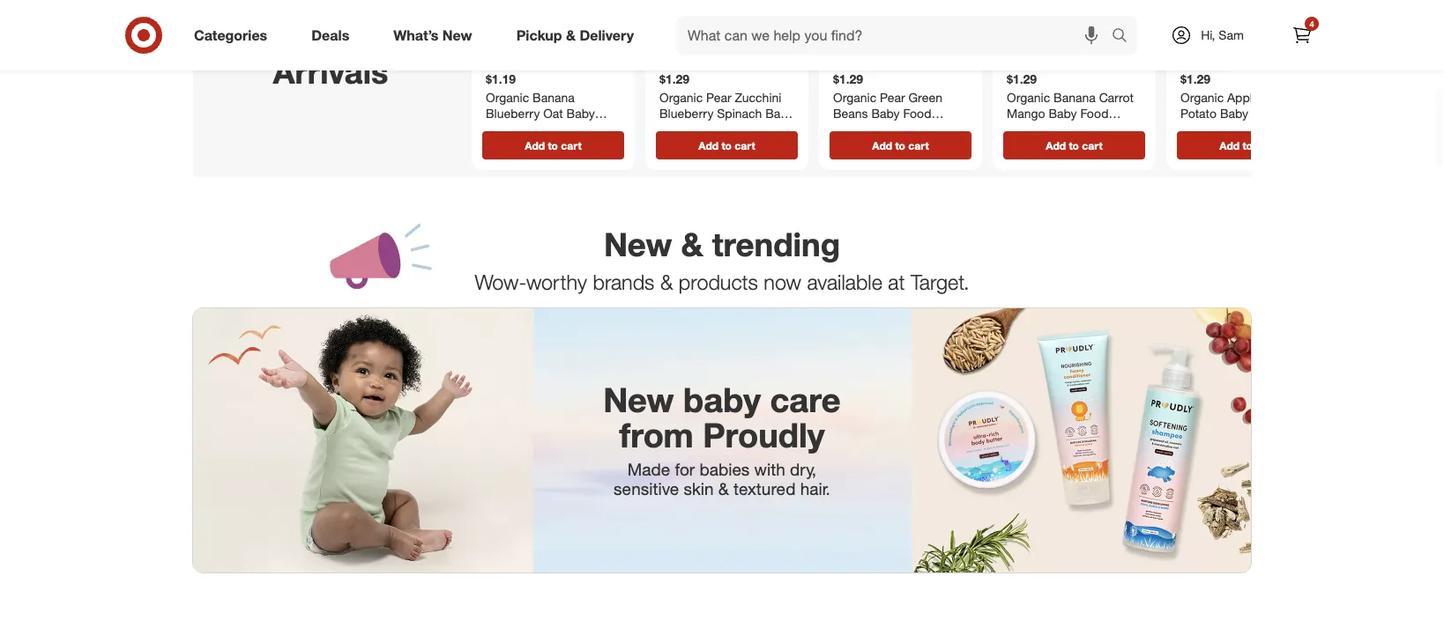 Task type: vqa. For each thing, say whether or not it's contained in the screenshot.
2nd add to cart button from right
yes



Task type: describe. For each thing, give the bounding box(es) containing it.
3 $1.29 from the left
[[1007, 71, 1037, 87]]

3 add to cart button from the left
[[830, 132, 972, 160]]

categories link
[[179, 16, 289, 55]]

to for fourth 'add to cart' button from the left
[[1069, 139, 1079, 152]]

care
[[770, 379, 841, 420]]

4 $1.29 from the left
[[1180, 71, 1211, 87]]

hair.
[[800, 479, 830, 500]]

best-selling baby new arrivals
[[241, 0, 420, 91]]

new & trending wow-worthy brands & products now available at target.
[[475, 225, 969, 294]]

hi,
[[1201, 27, 1215, 43]]

& right pickup
[[566, 27, 576, 44]]

trending
[[712, 225, 840, 264]]

baby
[[683, 379, 761, 420]]

2 add to cart from the left
[[699, 139, 755, 152]]

1 add to cart button from the left
[[482, 132, 624, 160]]

$1.29 link for 3rd 'add to cart' button from right
[[826, 0, 975, 128]]

1 add from the left
[[525, 139, 545, 152]]

search
[[1104, 28, 1146, 45]]

best-
[[241, 0, 322, 18]]

& right brands
[[660, 269, 673, 294]]

to for 4th 'add to cart' button from the right
[[722, 139, 732, 152]]

pickup
[[516, 27, 562, 44]]

& inside new baby care from proudly made for babies with dry, sensitive skin & textured hair.
[[718, 479, 729, 500]]

at
[[888, 269, 905, 294]]

cart for 3rd 'add to cart' button from right
[[908, 139, 929, 152]]

proudly
[[703, 414, 825, 455]]

now
[[764, 269, 801, 294]]

4
[[1309, 18, 1314, 29]]

made
[[628, 459, 670, 479]]

$1.29 link for fourth 'add to cart' button from the left
[[1000, 0, 1149, 128]]

carousel region
[[193, 0, 1329, 195]]

cart for first 'add to cart' button
[[561, 139, 582, 152]]

4 add to cart button from the left
[[1003, 132, 1145, 160]]

& up products
[[681, 225, 703, 264]]

selling
[[322, 0, 420, 18]]

products
[[679, 269, 758, 294]]

pickup & delivery
[[516, 27, 634, 44]]

hi, sam
[[1201, 27, 1244, 43]]

available
[[807, 269, 882, 294]]

what's new
[[393, 27, 472, 44]]

cart for 5th 'add to cart' button
[[1256, 139, 1276, 152]]

to for 3rd 'add to cart' button from right
[[895, 139, 905, 152]]

arrivals
[[273, 53, 388, 91]]

new inside new & trending wow-worthy brands & products now available at target.
[[604, 225, 672, 264]]



Task type: locate. For each thing, give the bounding box(es) containing it.
$1.29 link
[[652, 0, 801, 128], [826, 0, 975, 128], [1000, 0, 1149, 128], [1173, 0, 1322, 128]]

dry,
[[790, 459, 817, 479]]

wow-
[[475, 269, 526, 294]]

target.
[[911, 269, 969, 294]]

new inside best-selling baby new arrivals
[[340, 16, 407, 55]]

with
[[754, 459, 785, 479]]

2 $1.29 link from the left
[[826, 0, 975, 128]]

3 add to cart from the left
[[872, 139, 929, 152]]

what's new link
[[378, 16, 494, 55]]

5 add from the left
[[1220, 139, 1240, 152]]

pickup & delivery link
[[501, 16, 656, 55]]

&
[[566, 27, 576, 44], [681, 225, 703, 264], [660, 269, 673, 294], [718, 479, 729, 500]]

1 cart from the left
[[561, 139, 582, 152]]

4 add from the left
[[1046, 139, 1066, 152]]

sam
[[1219, 27, 1244, 43]]

add
[[525, 139, 545, 152], [699, 139, 719, 152], [872, 139, 892, 152], [1046, 139, 1066, 152], [1220, 139, 1240, 152]]

cart for 4th 'add to cart' button from the right
[[735, 139, 755, 152]]

to for first 'add to cart' button
[[548, 139, 558, 152]]

5 add to cart button from the left
[[1177, 132, 1319, 160]]

to
[[548, 139, 558, 152], [722, 139, 732, 152], [895, 139, 905, 152], [1069, 139, 1079, 152], [1243, 139, 1253, 152]]

1 to from the left
[[548, 139, 558, 152]]

4 $1.29 link from the left
[[1173, 0, 1322, 128]]

add to cart
[[525, 139, 582, 152], [699, 139, 755, 152], [872, 139, 929, 152], [1046, 139, 1103, 152], [1220, 139, 1276, 152]]

What can we help you find? suggestions appear below search field
[[677, 16, 1116, 55]]

add to cart button
[[482, 132, 624, 160], [656, 132, 798, 160], [830, 132, 972, 160], [1003, 132, 1145, 160], [1177, 132, 1319, 160]]

5 add to cart from the left
[[1220, 139, 1276, 152]]

new inside new baby care from proudly made for babies with dry, sensitive skin & textured hair.
[[603, 379, 674, 420]]

new baby care from proudly made for babies with dry, sensitive skin & textured hair.
[[603, 379, 841, 500]]

5 to from the left
[[1243, 139, 1253, 152]]

$1.29 link for 4th 'add to cart' button from the right
[[652, 0, 801, 128]]

from
[[619, 414, 693, 455]]

categories
[[194, 27, 267, 44]]

1 add to cart from the left
[[525, 139, 582, 152]]

5 cart from the left
[[1256, 139, 1276, 152]]

3 add from the left
[[872, 139, 892, 152]]

sensitive
[[614, 479, 679, 500]]

deals
[[311, 27, 349, 44]]

new
[[340, 16, 407, 55], [442, 27, 472, 44], [604, 225, 672, 264], [603, 379, 674, 420]]

baby
[[255, 16, 331, 55]]

deals link
[[296, 16, 371, 55]]

$1.29
[[659, 71, 690, 87], [833, 71, 863, 87], [1007, 71, 1037, 87], [1180, 71, 1211, 87]]

delivery
[[580, 27, 634, 44]]

for
[[675, 459, 695, 479]]

cart for fourth 'add to cart' button from the left
[[1082, 139, 1103, 152]]

2 to from the left
[[722, 139, 732, 152]]

4 link
[[1283, 16, 1322, 55]]

1 $1.29 link from the left
[[652, 0, 801, 128]]

worthy
[[526, 269, 587, 294]]

to for 5th 'add to cart' button
[[1243, 139, 1253, 152]]

search button
[[1104, 16, 1146, 58]]

textured
[[734, 479, 796, 500]]

3 cart from the left
[[908, 139, 929, 152]]

2 cart from the left
[[735, 139, 755, 152]]

3 $1.29 link from the left
[[1000, 0, 1149, 128]]

skin
[[684, 479, 714, 500]]

2 $1.29 from the left
[[833, 71, 863, 87]]

babies
[[700, 459, 750, 479]]

what's
[[393, 27, 439, 44]]

& right skin
[[718, 479, 729, 500]]

4 add to cart from the left
[[1046, 139, 1103, 152]]

cart
[[561, 139, 582, 152], [735, 139, 755, 152], [908, 139, 929, 152], [1082, 139, 1103, 152], [1256, 139, 1276, 152]]

2 add to cart button from the left
[[656, 132, 798, 160]]

brands
[[593, 269, 654, 294]]

3 to from the left
[[895, 139, 905, 152]]

4 cart from the left
[[1082, 139, 1103, 152]]

$1.19
[[486, 71, 516, 87]]

2 add from the left
[[699, 139, 719, 152]]

4 to from the left
[[1069, 139, 1079, 152]]

$1.19 link
[[479, 0, 628, 128]]

$1.29 link for 5th 'add to cart' button
[[1173, 0, 1322, 128]]

1 $1.29 from the left
[[659, 71, 690, 87]]



